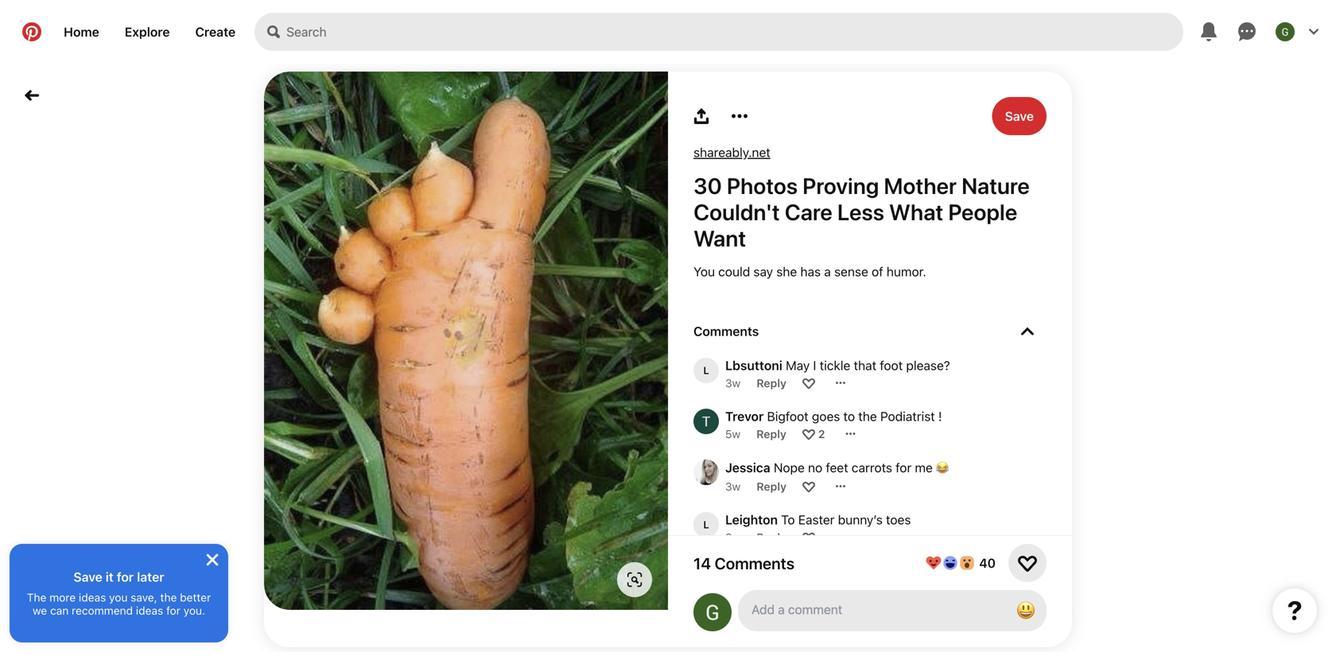 Task type: describe. For each thing, give the bounding box(es) containing it.
comments button
[[694, 324, 1047, 339]]

less
[[837, 199, 884, 225]]

leighton link
[[725, 512, 778, 527]]

podiatrist
[[880, 409, 935, 424]]

14
[[694, 554, 711, 573]]

it
[[106, 570, 114, 585]]

react image for may
[[803, 377, 815, 389]]

3w for jessica
[[725, 480, 741, 493]]

goes
[[812, 409, 840, 424]]

lbsuttoni link
[[725, 358, 783, 373]]

lbsuttoni may i tickle that foot please?
[[725, 358, 950, 373]]

1 react image from the top
[[802, 428, 815, 440]]

2
[[818, 427, 825, 440]]

reply for bigfoot goes to the podiatrist !
[[757, 427, 787, 440]]

40
[[979, 556, 996, 571]]

😂
[[936, 460, 949, 475]]

explore link
[[112, 13, 183, 51]]

save,
[[131, 591, 157, 604]]

bigfoot
[[767, 409, 809, 424]]

nope
[[774, 460, 805, 475]]

nature
[[962, 173, 1030, 199]]

14 comments
[[694, 554, 795, 573]]

has
[[801, 264, 821, 279]]

more
[[49, 591, 76, 604]]

create link
[[183, 13, 248, 51]]

0 vertical spatial for
[[896, 460, 912, 475]]

you could say she has a sense of humor.
[[694, 264, 927, 279]]

of
[[872, 264, 883, 279]]

0 horizontal spatial for
[[117, 570, 134, 585]]

couldn't
[[694, 199, 780, 225]]

reply button for leighton
[[757, 531, 787, 544]]

better
[[180, 591, 211, 604]]

a
[[824, 264, 831, 279]]

you.
[[184, 604, 205, 617]]

30 photos proving mother nature couldn't care less what people want link
[[694, 173, 1047, 251]]

jessica link
[[725, 460, 770, 475]]

0 horizontal spatial ideas
[[79, 591, 106, 604]]

could
[[718, 264, 750, 279]]

recommend
[[72, 604, 133, 617]]

explore
[[125, 24, 170, 39]]

1 horizontal spatial ideas
[[136, 604, 163, 617]]

no
[[808, 460, 823, 475]]

react image for nope
[[803, 480, 815, 493]]

30 photos proving mother nature couldn't care less what people want
[[694, 173, 1030, 251]]

leighton image
[[694, 512, 719, 538]]

to
[[844, 409, 855, 424]]

jessica image
[[694, 460, 719, 485]]

1 vertical spatial comments
[[715, 554, 795, 573]]

later
[[137, 570, 164, 585]]

the inside the save it for later the more ideas you save, the better we can recommend ideas for you.
[[160, 591, 177, 604]]

lbsuttoni
[[725, 358, 783, 373]]

toes
[[886, 512, 911, 527]]

5w
[[725, 427, 741, 440]]

Add a comment field
[[752, 602, 997, 617]]

andrew link
[[694, 563, 719, 589]]

3w for lbsuttoni
[[725, 376, 741, 390]]

save for save
[[1005, 109, 1034, 124]]

trevor
[[725, 409, 764, 424]]



Task type: locate. For each thing, give the bounding box(es) containing it.
can
[[50, 604, 69, 617]]

you
[[109, 591, 128, 604]]

save button
[[992, 97, 1047, 135], [992, 97, 1047, 135]]

reply down the lbsuttoni
[[757, 376, 787, 390]]

humor.
[[887, 264, 927, 279]]

reply for may i tickle that foot please?
[[757, 376, 787, 390]]

trevor image
[[694, 409, 719, 434]]

shareably.net link
[[694, 145, 771, 160]]

30
[[694, 173, 722, 199]]

1 horizontal spatial the
[[858, 409, 877, 424]]

tickle
[[820, 358, 851, 373]]

1 vertical spatial the
[[160, 591, 177, 604]]

click to shop image
[[627, 572, 643, 588]]

3w
[[725, 376, 741, 390], [725, 480, 741, 493], [725, 531, 741, 544]]

3 3w from the top
[[725, 531, 741, 544]]

please?
[[906, 358, 950, 373]]

say
[[754, 264, 773, 279]]

!
[[939, 409, 942, 424]]

the
[[858, 409, 877, 424], [160, 591, 177, 604]]

0 vertical spatial react image
[[803, 377, 815, 389]]

3w down leighton link
[[725, 531, 741, 544]]

the
[[27, 591, 46, 604]]

1 reply button from the top
[[757, 376, 787, 390]]

the right 'to'
[[858, 409, 877, 424]]

sense
[[834, 264, 868, 279]]

to
[[781, 512, 795, 527]]

2 button
[[818, 427, 825, 440]]

react image
[[803, 377, 815, 389], [803, 480, 815, 493]]

mother
[[884, 173, 957, 199]]

reply button for lbsuttoni
[[757, 376, 787, 390]]

2 reply from the top
[[757, 427, 787, 440]]

save inside the save it for later the more ideas you save, the better we can recommend ideas for you.
[[74, 570, 102, 585]]

4 reply from the top
[[757, 531, 787, 544]]

reply button down to
[[757, 531, 787, 544]]

2 reply button from the top
[[757, 427, 787, 440]]

the right save,
[[160, 591, 177, 604]]

gary orlando image
[[1276, 22, 1295, 41]]

react image down i at the bottom of the page
[[803, 377, 815, 389]]

for right it
[[117, 570, 134, 585]]

Search text field
[[286, 13, 1184, 51]]

comments
[[694, 324, 759, 339], [715, 554, 795, 573]]

react image left 2
[[802, 428, 815, 440]]

😃
[[1017, 599, 1036, 621]]

save
[[1005, 109, 1034, 124], [74, 570, 102, 585]]

leighton to easter bunny's toes
[[725, 512, 911, 527]]

1 vertical spatial for
[[117, 570, 134, 585]]

ideas left you on the left of the page
[[79, 591, 106, 604]]

0 vertical spatial save
[[1005, 109, 1034, 124]]

leighton
[[725, 512, 778, 527]]

reply button for trevor
[[757, 427, 787, 440]]

create
[[195, 24, 236, 39]]

3 reply button from the top
[[757, 480, 787, 493]]

react image down no
[[803, 480, 815, 493]]

reply down 'bigfoot'
[[757, 427, 787, 440]]

bunny's
[[838, 512, 883, 527]]

that
[[854, 358, 877, 373]]

1 vertical spatial 3w
[[725, 480, 741, 493]]

2 vertical spatial 3w
[[725, 531, 741, 544]]

0 vertical spatial react image
[[802, 428, 815, 440]]

for
[[896, 460, 912, 475], [117, 570, 134, 585], [166, 604, 181, 617]]

trevor bigfoot goes to the podiatrist !
[[725, 409, 942, 424]]

we
[[33, 604, 47, 617]]

2 vertical spatial for
[[166, 604, 181, 617]]

3 reply from the top
[[757, 480, 787, 493]]

3w down the lbsuttoni
[[725, 376, 741, 390]]

2 react image from the top
[[803, 531, 815, 544]]

feet
[[826, 460, 848, 475]]

save left it
[[74, 570, 102, 585]]

1 horizontal spatial for
[[166, 604, 181, 617]]

orlandogary85 image
[[694, 593, 732, 632]]

1 react image from the top
[[803, 377, 815, 389]]

reply for to easter bunny's toes
[[757, 531, 787, 544]]

save it for later the more ideas you save, the better we can recommend ideas for you.
[[27, 570, 211, 617]]

reply down nope
[[757, 480, 787, 493]]

1 vertical spatial react image
[[803, 480, 815, 493]]

2 3w from the top
[[725, 480, 741, 493]]

easter
[[798, 512, 835, 527]]

reply for nope no feet carrots for me 😂
[[757, 480, 787, 493]]

proving
[[803, 173, 879, 199]]

expand icon image
[[1021, 325, 1034, 338]]

reply button down the lbsuttoni
[[757, 376, 787, 390]]

2 horizontal spatial for
[[896, 460, 912, 475]]

0 vertical spatial 3w
[[725, 376, 741, 390]]

1 vertical spatial save
[[74, 570, 102, 585]]

reply down to
[[757, 531, 787, 544]]

i
[[813, 358, 816, 373]]

shareably.net
[[694, 145, 771, 160]]

reply
[[757, 376, 787, 390], [757, 427, 787, 440], [757, 480, 787, 493], [757, 531, 787, 544]]

react image down easter
[[803, 531, 815, 544]]

want
[[694, 225, 746, 251]]

carrots
[[852, 460, 892, 475]]

foot
[[880, 358, 903, 373]]

reply button down 'bigfoot'
[[757, 427, 787, 440]]

ideas
[[79, 591, 106, 604], [136, 604, 163, 617]]

people
[[948, 199, 1018, 225]]

1 vertical spatial react image
[[803, 531, 815, 544]]

she
[[777, 264, 797, 279]]

4 reply button from the top
[[757, 531, 787, 544]]

for left you.
[[166, 604, 181, 617]]

2 react image from the top
[[803, 480, 815, 493]]

me
[[915, 460, 933, 475]]

care
[[785, 199, 833, 225]]

react image
[[802, 428, 815, 440], [803, 531, 815, 544]]

1 reply from the top
[[757, 376, 787, 390]]

home link
[[51, 13, 112, 51]]

😃 button
[[738, 590, 1047, 632], [1010, 595, 1042, 627]]

save up nature
[[1005, 109, 1034, 124]]

0 horizontal spatial save
[[74, 570, 102, 585]]

reaction image
[[1018, 554, 1037, 573]]

search icon image
[[267, 25, 280, 38]]

comments up the lbsuttoni
[[694, 324, 759, 339]]

jessica nope no feet carrots for me 😂
[[725, 460, 949, 475]]

save for save it for later the more ideas you save, the better we can recommend ideas for you.
[[74, 570, 102, 585]]

comments down leighton link
[[715, 554, 795, 573]]

may
[[786, 358, 810, 373]]

home
[[64, 24, 99, 39]]

jessica
[[725, 460, 770, 475]]

photos
[[727, 173, 798, 199]]

0 vertical spatial the
[[858, 409, 877, 424]]

lbsuttoni image
[[694, 358, 719, 383]]

3w for leighton
[[725, 531, 741, 544]]

for left the me
[[896, 460, 912, 475]]

1 3w from the top
[[725, 376, 741, 390]]

reply button down nope
[[757, 480, 787, 493]]

reply button for jessica
[[757, 480, 787, 493]]

you
[[694, 264, 715, 279]]

reply button
[[757, 376, 787, 390], [757, 427, 787, 440], [757, 480, 787, 493], [757, 531, 787, 544]]

andrew image
[[694, 563, 719, 589]]

3w down the jessica link
[[725, 480, 741, 493]]

what
[[889, 199, 944, 225]]

trevor link
[[725, 409, 764, 424]]

ideas down later
[[136, 604, 163, 617]]

1 horizontal spatial save
[[1005, 109, 1034, 124]]

0 vertical spatial comments
[[694, 324, 759, 339]]

0 horizontal spatial the
[[160, 591, 177, 604]]



Task type: vqa. For each thing, say whether or not it's contained in the screenshot.
Account
no



